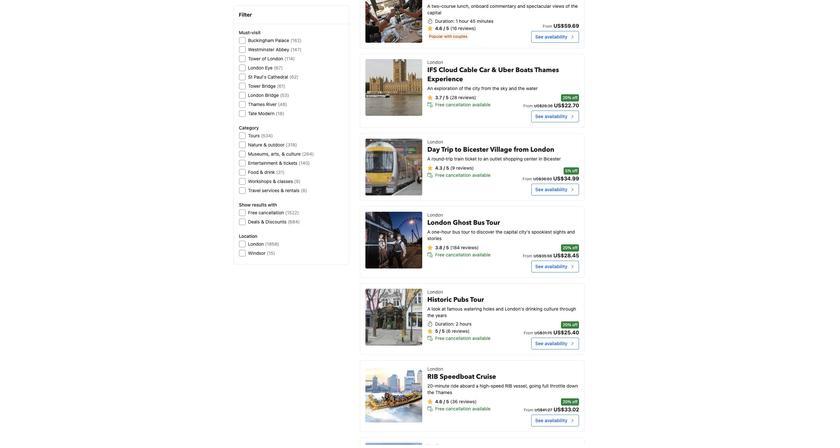 Task type: describe. For each thing, give the bounding box(es) containing it.
boats
[[516, 66, 533, 75]]

spookiest
[[532, 229, 552, 235]]

reviews) down 2
[[452, 329, 470, 334]]

results
[[252, 202, 267, 208]]

3.8 / 5 (184 reviews)
[[435, 245, 479, 251]]

20% for london ghost bus tour
[[563, 246, 571, 251]]

20% off from us$41.27 us$33.02
[[524, 400, 579, 413]]

classes
[[277, 179, 293, 184]]

availability for historic pubs tour
[[545, 341, 568, 347]]

reviews) for cable
[[459, 95, 476, 100]]

us$22.70
[[554, 103, 579, 109]]

historic
[[427, 296, 452, 305]]

1 horizontal spatial rib
[[505, 384, 512, 389]]

see for historic pubs tour
[[535, 341, 544, 347]]

0 vertical spatial to
[[455, 145, 462, 154]]

london for bridge
[[248, 92, 264, 98]]

see availability for day trip to bicester village from london
[[535, 187, 568, 192]]

museums, arts, & culture (264)
[[248, 151, 314, 157]]

3.7 / 5 (28 reviews)
[[435, 95, 476, 100]]

and inside a two-course lunch, onboard commentary and spectacular views of the capital
[[518, 3, 525, 9]]

the inside 'london historic pubs tour a look at famous watering holes and london's drinking culture through the years'
[[427, 313, 434, 319]]

abbey
[[276, 47, 289, 52]]

an
[[483, 156, 489, 162]]

1
[[456, 18, 458, 24]]

vessel,
[[513, 384, 528, 389]]

hour inside london london ghost bus tour a one-hour bus tour to discover the capital city's spookiest sights and stories
[[442, 229, 451, 235]]

eye
[[265, 65, 273, 71]]

discounts
[[266, 219, 287, 225]]

speed
[[491, 384, 504, 389]]

london london ghost bus tour a one-hour bus tour to discover the capital city's spookiest sights and stories
[[427, 212, 575, 241]]

45
[[470, 18, 476, 24]]

train
[[454, 156, 464, 162]]

center
[[524, 156, 538, 162]]

5 for (6 reviews)
[[442, 329, 445, 334]]

river thames lunch cruise image
[[365, 0, 422, 43]]

(114)
[[284, 56, 295, 61]]

of inside a two-course lunch, onboard commentary and spectacular views of the capital
[[566, 3, 570, 9]]

5 for (9 reviews)
[[446, 165, 449, 171]]

see for day trip to bicester village from london
[[535, 187, 544, 192]]

westminster
[[248, 47, 275, 52]]

& down the classes
[[281, 188, 284, 193]]

tate
[[248, 111, 257, 116]]

from for day trip to bicester village from london
[[523, 177, 532, 182]]

drinking
[[526, 306, 543, 312]]

1 vertical spatial (8)
[[301, 188, 307, 193]]

london ifs cloud cable car & uber boats thames experience an exploration of the city from the sky and the water
[[427, 60, 559, 91]]

palace
[[275, 38, 289, 43]]

(147)
[[291, 47, 301, 52]]

20% for historic pubs tour
[[563, 323, 571, 328]]

minute
[[435, 384, 449, 389]]

off for ifs cloud cable car & uber boats thames experience
[[573, 95, 578, 100]]

(684)
[[288, 219, 300, 225]]

free cancellation available for cable
[[435, 102, 491, 108]]

london for historic
[[427, 289, 443, 295]]

/ for ghost
[[444, 245, 445, 251]]

20-
[[427, 384, 435, 389]]

a inside a two-course lunch, onboard commentary and spectacular views of the capital
[[427, 3, 430, 9]]

rib speedboat cruise image
[[365, 366, 422, 423]]

1 availability from the top
[[545, 34, 568, 40]]

2 horizontal spatial to
[[478, 156, 482, 162]]

travel services & rentals (8)
[[248, 188, 307, 193]]

available for cable
[[472, 102, 491, 108]]

availability for rib speedboat cruise
[[545, 418, 568, 424]]

0 vertical spatial (8)
[[294, 179, 301, 184]]

the left water
[[518, 86, 525, 91]]

from inside london ifs cloud cable car & uber boats thames experience an exploration of the city from the sky and the water
[[481, 86, 491, 91]]

availability for london ghost bus tour
[[545, 264, 568, 270]]

london bridge (53)
[[248, 92, 289, 98]]

london walking tour: camden town photography walkabout image
[[365, 443, 422, 446]]

popular with couples
[[429, 34, 468, 39]]

5 for (36 reviews)
[[446, 399, 449, 405]]

5%
[[565, 169, 571, 174]]

windsor (15)
[[248, 251, 275, 256]]

cancellation for rib
[[446, 406, 471, 412]]

available for to
[[472, 173, 491, 178]]

two-
[[432, 3, 441, 9]]

/ up popular with couples at the top right of the page
[[444, 26, 445, 31]]

see availability for rib speedboat cruise
[[535, 418, 568, 424]]

tower of london (114)
[[248, 56, 295, 61]]

tour inside london london ghost bus tour a one-hour bus tour to discover the capital city's spookiest sights and stories
[[486, 219, 500, 227]]

5 for (16 reviews)
[[446, 26, 449, 31]]

popular
[[429, 34, 443, 39]]

us$31.75
[[535, 331, 552, 336]]

outlet
[[490, 156, 502, 162]]

us$25.40
[[554, 330, 579, 336]]

from for rib speedboat cruise
[[524, 408, 533, 413]]

from us$59.69
[[543, 23, 579, 29]]

windsor
[[248, 251, 266, 256]]

(36
[[450, 399, 458, 405]]

tour
[[461, 229, 470, 235]]

us$35.56
[[534, 254, 552, 259]]

thames inside london ifs cloud cable car & uber boats thames experience an exploration of the city from the sky and the water
[[535, 66, 559, 75]]

visit
[[252, 30, 261, 35]]

tate modern (18)
[[248, 111, 284, 116]]

4.3 / 5 (9 reviews)
[[435, 165, 474, 171]]

capital inside a two-course lunch, onboard commentary and spectacular views of the capital
[[427, 10, 441, 15]]

4.6 / 5 (36 reviews)
[[435, 399, 477, 405]]

5 for (28 reviews)
[[446, 95, 449, 100]]

free cancellation available for bus
[[435, 252, 491, 258]]

20% for rib speedboat cruise
[[563, 400, 571, 405]]

4 available from the top
[[472, 336, 491, 341]]

a inside london london ghost bus tour a one-hour bus tour to discover the capital city's spookiest sights and stories
[[427, 229, 430, 235]]

a two-course lunch, onboard commentary and spectacular views of the capital
[[427, 3, 578, 15]]

off for day trip to bicester village from london
[[573, 169, 578, 174]]

free cancellation available for cruise
[[435, 406, 491, 412]]

4.6 for 4.6 / 5 (36 reviews)
[[435, 399, 442, 405]]

20% for ifs cloud cable car & uber boats thames experience
[[563, 95, 571, 100]]

going
[[529, 384, 541, 389]]

free for ifs cloud cable car & uber boats thames experience
[[435, 102, 445, 108]]

20% off from us$28.38 us$22.70
[[523, 95, 579, 109]]

car
[[479, 66, 490, 75]]

must-
[[239, 30, 252, 35]]

& up travel services & rentals (8)
[[273, 179, 276, 184]]

free up deals at the left
[[248, 210, 257, 216]]

lunch,
[[457, 3, 470, 9]]

the left the "city"
[[465, 86, 471, 91]]

day trip to bicester village from london image
[[365, 139, 422, 196]]

bus
[[452, 229, 460, 235]]

& up (31)
[[279, 160, 282, 166]]

& right deals at the left
[[261, 219, 264, 225]]

exploration
[[434, 86, 458, 91]]

2
[[456, 321, 459, 327]]

london for rib
[[427, 367, 443, 372]]

1 see from the top
[[535, 34, 544, 40]]

drink
[[264, 170, 275, 175]]

(15)
[[267, 251, 275, 256]]

through
[[560, 306, 576, 312]]

(16
[[450, 26, 457, 31]]

0 horizontal spatial thames
[[248, 102, 265, 107]]

3.7
[[435, 95, 442, 100]]

1 vertical spatial bicester
[[544, 156, 561, 162]]

1 see availability from the top
[[535, 34, 568, 40]]

travel
[[248, 188, 261, 193]]

(1858)
[[265, 241, 279, 247]]

see for ifs cloud cable car & uber boats thames experience
[[535, 114, 544, 119]]

experience
[[427, 75, 463, 84]]

0 vertical spatial culture
[[286, 151, 301, 157]]

4.6 for 4.6 / 5 (16 reviews)
[[435, 26, 442, 31]]

reviews) for bus
[[461, 245, 479, 251]]

views
[[553, 3, 564, 9]]

category
[[239, 125, 259, 131]]

free down 5 / 5 (6 reviews)
[[435, 336, 445, 341]]

london for (1858)
[[248, 241, 264, 247]]

culture inside 'london historic pubs tour a look at famous watering holes and london's drinking culture through the years'
[[544, 306, 559, 312]]

in
[[539, 156, 542, 162]]

full
[[542, 384, 549, 389]]

village
[[490, 145, 512, 154]]

bus
[[473, 219, 485, 227]]

(53)
[[280, 92, 289, 98]]

london for ifs
[[427, 60, 443, 65]]

arts,
[[271, 151, 280, 157]]

/ left (6 at the bottom right of the page
[[439, 329, 441, 334]]

to inside london london ghost bus tour a one-hour bus tour to discover the capital city's spookiest sights and stories
[[471, 229, 475, 235]]



Task type: vqa. For each thing, say whether or not it's contained in the screenshot.


Task type: locate. For each thing, give the bounding box(es) containing it.
0 vertical spatial of
[[566, 3, 570, 9]]

tower for tower of london (114)
[[248, 56, 261, 61]]

us$59.69
[[554, 23, 579, 29]]

holes
[[483, 306, 495, 312]]

5 for (184 reviews)
[[446, 245, 449, 251]]

1 duration: from the top
[[435, 18, 455, 24]]

5 see availability from the top
[[535, 341, 568, 347]]

off inside 20% off from us$41.27 us$33.02
[[573, 400, 578, 405]]

1 vertical spatial bridge
[[265, 92, 279, 98]]

an
[[427, 86, 433, 91]]

services
[[262, 188, 279, 193]]

3 20% from the top
[[563, 323, 571, 328]]

& left drink
[[260, 170, 263, 175]]

0 vertical spatial capital
[[427, 10, 441, 15]]

0 vertical spatial duration:
[[435, 18, 455, 24]]

minutes
[[477, 18, 494, 24]]

trip
[[441, 145, 453, 154]]

from up shopping
[[514, 145, 529, 154]]

london ghost bus tour image
[[365, 212, 422, 269]]

london for day
[[427, 139, 443, 145]]

reviews) for to
[[456, 165, 474, 171]]

the right views
[[571, 3, 578, 9]]

ticket
[[465, 156, 477, 162]]

2 horizontal spatial of
[[566, 3, 570, 9]]

available down high-
[[472, 406, 491, 412]]

1 off from the top
[[573, 95, 578, 100]]

1 4.6 from the top
[[435, 26, 442, 31]]

the inside london rib speedboat cruise 20-minute ride aboard a high-speed rib vessel, going full throttle down the thames
[[427, 390, 434, 396]]

see down 'us$35.56'
[[535, 264, 544, 270]]

3 off from the top
[[573, 246, 578, 251]]

thames river (48)
[[248, 102, 287, 107]]

available down an
[[472, 173, 491, 178]]

thames inside london rib speedboat cruise 20-minute ride aboard a high-speed rib vessel, going full throttle down the thames
[[435, 390, 452, 396]]

free for day trip to bicester village from london
[[435, 173, 445, 178]]

free cancellation available down 3.7 / 5 (28 reviews)
[[435, 102, 491, 108]]

of inside london ifs cloud cable car & uber boats thames experience an exploration of the city from the sky and the water
[[459, 86, 463, 91]]

bicester up ticket
[[463, 145, 489, 154]]

0 vertical spatial tower
[[248, 56, 261, 61]]

1 available from the top
[[472, 102, 491, 108]]

20%
[[563, 95, 571, 100], [563, 246, 571, 251], [563, 323, 571, 328], [563, 400, 571, 405]]

a inside 'london historic pubs tour a look at famous watering holes and london's drinking culture through the years'
[[427, 306, 430, 312]]

2 horizontal spatial thames
[[535, 66, 559, 75]]

1 tower from the top
[[248, 56, 261, 61]]

1 horizontal spatial thames
[[435, 390, 452, 396]]

from inside the 20% off from us$35.56 us$28.45
[[523, 254, 532, 259]]

cancellation down 3.7 / 5 (28 reviews)
[[446, 102, 471, 108]]

1 vertical spatial to
[[478, 156, 482, 162]]

& down (534)
[[264, 142, 267, 148]]

available for bus
[[472, 252, 491, 258]]

4.6
[[435, 26, 442, 31], [435, 399, 442, 405]]

rib up 20-
[[427, 373, 438, 382]]

2 a from the top
[[427, 156, 430, 162]]

duration: up (16
[[435, 18, 455, 24]]

tower
[[248, 56, 261, 61], [248, 83, 261, 89]]

1 vertical spatial capital
[[504, 229, 518, 235]]

see availability down us$36.83
[[535, 187, 568, 192]]

workshops & classes (8)
[[248, 179, 301, 184]]

stories
[[427, 236, 442, 241]]

modern
[[258, 111, 275, 116]]

the down look
[[427, 313, 434, 319]]

available down holes
[[472, 336, 491, 341]]

of up 3.7 / 5 (28 reviews)
[[459, 86, 463, 91]]

cloud
[[439, 66, 458, 75]]

see down from us$59.69
[[535, 34, 544, 40]]

see down us$28.38
[[535, 114, 544, 119]]

free cancellation available down 3.8 / 5 (184 reviews) on the bottom of page
[[435, 252, 491, 258]]

1 horizontal spatial bicester
[[544, 156, 561, 162]]

and right holes
[[496, 306, 504, 312]]

& right car at top right
[[492, 66, 497, 75]]

off for historic pubs tour
[[573, 323, 578, 328]]

4 see from the top
[[535, 264, 544, 270]]

20% inside 20% off from us$28.38 us$22.70
[[563, 95, 571, 100]]

0 horizontal spatial rib
[[427, 373, 438, 382]]

from left us$59.69
[[543, 24, 552, 29]]

bridge for london bridge
[[265, 92, 279, 98]]

food
[[248, 170, 259, 175]]

london inside london rib speedboat cruise 20-minute ride aboard a high-speed rib vessel, going full throttle down the thames
[[427, 367, 443, 372]]

0 horizontal spatial culture
[[286, 151, 301, 157]]

2 duration: from the top
[[435, 321, 455, 327]]

1 vertical spatial tour
[[470, 296, 484, 305]]

1 vertical spatial 4.6
[[435, 399, 442, 405]]

free cancellation available down 4.3 / 5 (9 reviews)
[[435, 173, 491, 178]]

look
[[432, 306, 441, 312]]

5% off from us$36.83 us$34.99
[[523, 169, 579, 182]]

4 availability from the top
[[545, 264, 568, 270]]

london inside london ifs cloud cable car & uber boats thames experience an exploration of the city from the sky and the water
[[427, 60, 443, 65]]

availability down from us$59.69
[[545, 34, 568, 40]]

us$41.27
[[535, 408, 552, 413]]

availability down us$33.02
[[545, 418, 568, 424]]

1 free cancellation available from the top
[[435, 102, 491, 108]]

/ for speedboat
[[444, 399, 445, 405]]

see down us$36.83
[[535, 187, 544, 192]]

2 vertical spatial thames
[[435, 390, 452, 396]]

from left us$31.75
[[524, 331, 533, 336]]

1 vertical spatial duration:
[[435, 321, 455, 327]]

0 horizontal spatial bicester
[[463, 145, 489, 154]]

cancellation down 5 / 5 (6 reviews)
[[446, 336, 471, 341]]

availability for ifs cloud cable car & uber boats thames experience
[[545, 114, 568, 119]]

museums,
[[248, 151, 270, 157]]

workshops
[[248, 179, 272, 184]]

the inside a two-course lunch, onboard commentary and spectacular views of the capital
[[571, 3, 578, 9]]

from inside from us$59.69
[[543, 24, 552, 29]]

from left us$41.27
[[524, 408, 533, 413]]

6 see availability from the top
[[535, 418, 568, 424]]

free down 3.8
[[435, 252, 445, 258]]

from
[[481, 86, 491, 91], [514, 145, 529, 154]]

0 horizontal spatial tour
[[470, 296, 484, 305]]

2 available from the top
[[472, 173, 491, 178]]

from inside 20% off from us$28.38 us$22.70
[[523, 104, 533, 109]]

from inside 20% off from us$41.27 us$33.02
[[524, 408, 533, 413]]

cancellation up deals & discounts (684)
[[259, 210, 284, 216]]

discover
[[477, 229, 495, 235]]

0 vertical spatial thames
[[535, 66, 559, 75]]

see availability for historic pubs tour
[[535, 341, 568, 347]]

us$28.45
[[554, 253, 579, 259]]

1 vertical spatial hour
[[442, 229, 451, 235]]

duration: for us$59.69
[[435, 18, 455, 24]]

see availability for ifs cloud cable car & uber boats thames experience
[[535, 114, 568, 119]]

3 available from the top
[[472, 252, 491, 258]]

2 vertical spatial of
[[459, 86, 463, 91]]

down
[[567, 384, 578, 389]]

show
[[239, 202, 251, 208]]

free for rib speedboat cruise
[[435, 406, 445, 412]]

0 vertical spatial hour
[[459, 18, 469, 24]]

free cancellation (1522)
[[248, 210, 299, 216]]

availability down us$28.45
[[545, 264, 568, 270]]

and left spectacular
[[518, 3, 525, 9]]

(8) right rentals
[[301, 188, 307, 193]]

0 horizontal spatial capital
[[427, 10, 441, 15]]

off inside "20% off from us$31.75 us$25.40"
[[573, 323, 578, 328]]

3 see from the top
[[535, 187, 544, 192]]

from inside london day trip to bicester village from london a round-trip train ticket to an outlet shopping center in bicester
[[514, 145, 529, 154]]

thames up tate
[[248, 102, 265, 107]]

available for cruise
[[472, 406, 491, 412]]

from left us$28.38
[[523, 104, 533, 109]]

from left us$36.83
[[523, 177, 532, 182]]

1 horizontal spatial culture
[[544, 306, 559, 312]]

reviews) down duration: 1 hour 45 minutes
[[458, 26, 476, 31]]

2 4.6 from the top
[[435, 399, 442, 405]]

2 see from the top
[[535, 114, 544, 119]]

see
[[535, 34, 544, 40], [535, 114, 544, 119], [535, 187, 544, 192], [535, 264, 544, 270], [535, 341, 544, 347], [535, 418, 544, 424]]

tour inside 'london historic pubs tour a look at famous watering holes and london's drinking culture through the years'
[[470, 296, 484, 305]]

0 horizontal spatial with
[[268, 202, 277, 208]]

&
[[492, 66, 497, 75], [264, 142, 267, 148], [282, 151, 285, 157], [279, 160, 282, 166], [260, 170, 263, 175], [273, 179, 276, 184], [281, 188, 284, 193], [261, 219, 264, 225]]

2 tower from the top
[[248, 83, 261, 89]]

thames down minute
[[435, 390, 452, 396]]

& inside london ifs cloud cable car & uber boats thames experience an exploration of the city from the sky and the water
[[492, 66, 497, 75]]

free for london ghost bus tour
[[435, 252, 445, 258]]

culture down (318) on the top
[[286, 151, 301, 157]]

1 vertical spatial from
[[514, 145, 529, 154]]

hour
[[459, 18, 469, 24], [442, 229, 451, 235]]

5 off from the top
[[573, 400, 578, 405]]

tower down st on the top
[[248, 83, 261, 89]]

1 vertical spatial tower
[[248, 83, 261, 89]]

a left 'two-'
[[427, 3, 430, 9]]

off inside the 20% off from us$35.56 us$28.45
[[573, 246, 578, 251]]

1 vertical spatial thames
[[248, 102, 265, 107]]

20% inside "20% off from us$31.75 us$25.40"
[[563, 323, 571, 328]]

0 horizontal spatial of
[[262, 56, 266, 61]]

0 vertical spatial from
[[481, 86, 491, 91]]

from for historic pubs tour
[[524, 331, 533, 336]]

see availability for london ghost bus tour
[[535, 264, 568, 270]]

1 vertical spatial with
[[268, 202, 277, 208]]

6 see from the top
[[535, 418, 544, 424]]

0 vertical spatial 4.6
[[435, 26, 442, 31]]

5 see from the top
[[535, 341, 544, 347]]

round-
[[432, 156, 446, 162]]

off up us$25.40
[[573, 323, 578, 328]]

from left 'us$35.56'
[[523, 254, 532, 259]]

with down (16
[[444, 34, 452, 39]]

2 20% from the top
[[563, 246, 571, 251]]

availability for day trip to bicester village from london
[[545, 187, 568, 192]]

4 a from the top
[[427, 306, 430, 312]]

rib right speed
[[505, 384, 512, 389]]

see for rib speedboat cruise
[[535, 418, 544, 424]]

6 availability from the top
[[545, 418, 568, 424]]

duration: for off
[[435, 321, 455, 327]]

availability down us$25.40
[[545, 341, 568, 347]]

nature
[[248, 142, 262, 148]]

a left round-
[[427, 156, 430, 162]]

(31)
[[276, 170, 285, 175]]

duration: up (6 at the bottom right of the page
[[435, 321, 455, 327]]

5 available from the top
[[472, 406, 491, 412]]

us$28.38
[[534, 104, 553, 109]]

1 horizontal spatial with
[[444, 34, 452, 39]]

free down 4.6 / 5 (36 reviews)
[[435, 406, 445, 412]]

(9
[[450, 165, 455, 171]]

3 availability from the top
[[545, 187, 568, 192]]

& right arts,
[[282, 151, 285, 157]]

free cancellation available
[[435, 102, 491, 108], [435, 173, 491, 178], [435, 252, 491, 258], [435, 336, 491, 341], [435, 406, 491, 412]]

free
[[435, 102, 445, 108], [435, 173, 445, 178], [248, 210, 257, 216], [435, 252, 445, 258], [435, 336, 445, 341], [435, 406, 445, 412]]

0 horizontal spatial from
[[481, 86, 491, 91]]

1 vertical spatial culture
[[544, 306, 559, 312]]

3 a from the top
[[427, 229, 430, 235]]

free down the 4.3
[[435, 173, 445, 178]]

/ for cloud
[[443, 95, 445, 100]]

off for london ghost bus tour
[[573, 246, 578, 251]]

1 horizontal spatial to
[[471, 229, 475, 235]]

throttle
[[550, 384, 565, 389]]

buckingham
[[248, 38, 274, 43]]

cancellation for ifs
[[446, 102, 471, 108]]

london rib speedboat cruise 20-minute ride aboard a high-speed rib vessel, going full throttle down the thames
[[427, 367, 578, 396]]

commentary
[[490, 3, 516, 9]]

/ right 3.8
[[444, 245, 445, 251]]

a
[[476, 384, 479, 389]]

tower down westminster
[[248, 56, 261, 61]]

off inside 5% off from us$36.83 us$34.99
[[573, 169, 578, 174]]

cancellation for day
[[446, 173, 471, 178]]

see down us$31.75
[[535, 341, 544, 347]]

see availability down from us$59.69
[[535, 34, 568, 40]]

years
[[435, 313, 447, 319]]

day
[[427, 145, 440, 154]]

4.6 left (36 on the right bottom of the page
[[435, 399, 442, 405]]

1 horizontal spatial hour
[[459, 18, 469, 24]]

bicester
[[463, 145, 489, 154], [544, 156, 561, 162]]

city's
[[519, 229, 530, 235]]

1 vertical spatial rib
[[505, 384, 512, 389]]

capital inside london london ghost bus tour a one-hour bus tour to discover the capital city's spookiest sights and stories
[[504, 229, 518, 235]]

paul's
[[254, 74, 266, 80]]

/ for trip
[[444, 165, 445, 171]]

ifs cloud cable car & uber boats thames experience image
[[365, 59, 422, 116]]

/ right the 4.3
[[444, 165, 445, 171]]

4 20% from the top
[[563, 400, 571, 405]]

0 horizontal spatial hour
[[442, 229, 451, 235]]

20% off from us$35.56 us$28.45
[[523, 246, 579, 259]]

2 free cancellation available from the top
[[435, 173, 491, 178]]

onboard
[[471, 3, 489, 9]]

1 vertical spatial of
[[262, 56, 266, 61]]

cancellation for london
[[446, 252, 471, 258]]

(162)
[[291, 38, 302, 43]]

0 horizontal spatial to
[[455, 145, 462, 154]]

4 off from the top
[[573, 323, 578, 328]]

and right sky
[[509, 86, 517, 91]]

entertainment & tickets (140)
[[248, 160, 310, 166]]

off inside 20% off from us$28.38 us$22.70
[[573, 95, 578, 100]]

5 free cancellation available from the top
[[435, 406, 491, 412]]

london for london
[[427, 212, 443, 218]]

3 see availability from the top
[[535, 187, 568, 192]]

buckingham palace (162)
[[248, 38, 302, 43]]

reviews) right (184
[[461, 245, 479, 251]]

20% inside the 20% off from us$35.56 us$28.45
[[563, 246, 571, 251]]

spectacular
[[527, 3, 551, 9]]

of right views
[[566, 3, 570, 9]]

duration: 2 hours
[[435, 321, 472, 327]]

a left look
[[427, 306, 430, 312]]

20% up us$25.40
[[563, 323, 571, 328]]

4 free cancellation available from the top
[[435, 336, 491, 341]]

us$36.83
[[533, 177, 552, 182]]

and inside 'london historic pubs tour a look at famous watering holes and london's drinking culture through the years'
[[496, 306, 504, 312]]

cancellation down 3.8 / 5 (184 reviews) on the bottom of page
[[446, 252, 471, 258]]

westminster abbey (147)
[[248, 47, 301, 52]]

and inside london ifs cloud cable car & uber boats thames experience an exploration of the city from the sky and the water
[[509, 86, 517, 91]]

from inside "20% off from us$31.75 us$25.40"
[[524, 331, 533, 336]]

bicester right in
[[544, 156, 561, 162]]

tower for tower bridge (61)
[[248, 83, 261, 89]]

(8) up rentals
[[294, 179, 301, 184]]

london day trip to bicester village from london a round-trip train ticket to an outlet shopping center in bicester
[[427, 139, 561, 162]]

culture left 'through'
[[544, 306, 559, 312]]

off for rib speedboat cruise
[[573, 400, 578, 405]]

the inside london london ghost bus tour a one-hour bus tour to discover the capital city's spookiest sights and stories
[[496, 229, 503, 235]]

off up us$22.70
[[573, 95, 578, 100]]

uber
[[498, 66, 514, 75]]

1 horizontal spatial tour
[[486, 219, 500, 227]]

(28
[[450, 95, 457, 100]]

free down 3.7
[[435, 102, 445, 108]]

off up us$28.45
[[573, 246, 578, 251]]

/ left (36 on the right bottom of the page
[[444, 399, 445, 405]]

cancellation down 4.6 / 5 (36 reviews)
[[446, 406, 471, 412]]

1 horizontal spatial of
[[459, 86, 463, 91]]

from inside 5% off from us$36.83 us$34.99
[[523, 177, 532, 182]]

0 vertical spatial bicester
[[463, 145, 489, 154]]

nature & outdoor (318)
[[248, 142, 297, 148]]

2 off from the top
[[573, 169, 578, 174]]

reviews) right (36 on the right bottom of the page
[[459, 399, 477, 405]]

reviews) down the "city"
[[459, 95, 476, 100]]

tour up discover
[[486, 219, 500, 227]]

1 20% from the top
[[563, 95, 571, 100]]

and right sights on the bottom of the page
[[567, 229, 575, 235]]

2 vertical spatial to
[[471, 229, 475, 235]]

availability down us$34.99
[[545, 187, 568, 192]]

20% off from us$31.75 us$25.40
[[524, 323, 579, 336]]

5 availability from the top
[[545, 341, 568, 347]]

a inside london day trip to bicester village from london a round-trip train ticket to an outlet shopping center in bicester
[[427, 156, 430, 162]]

st paul's cathedral (62)
[[248, 74, 298, 80]]

2 see availability from the top
[[535, 114, 568, 119]]

sky
[[501, 86, 508, 91]]

20% inside 20% off from us$41.27 us$33.02
[[563, 400, 571, 405]]

reviews) for cruise
[[459, 399, 477, 405]]

/ right 3.7
[[443, 95, 445, 100]]

to left an
[[478, 156, 482, 162]]

1 a from the top
[[427, 3, 430, 9]]

5
[[446, 26, 449, 31], [446, 95, 449, 100], [446, 165, 449, 171], [446, 245, 449, 251], [435, 329, 438, 334], [442, 329, 445, 334], [446, 399, 449, 405]]

free cancellation available for to
[[435, 173, 491, 178]]

0 vertical spatial with
[[444, 34, 452, 39]]

bridge for tower bridge
[[262, 83, 276, 89]]

free cancellation available down 4.6 / 5 (36 reviews)
[[435, 406, 491, 412]]

food & drink (31)
[[248, 170, 285, 175]]

2 availability from the top
[[545, 114, 568, 119]]

20% up us$22.70
[[563, 95, 571, 100]]

historic pubs tour image
[[365, 289, 422, 346]]

4.3
[[435, 165, 442, 171]]

culture
[[286, 151, 301, 157], [544, 306, 559, 312]]

capital left city's
[[504, 229, 518, 235]]

3 free cancellation available from the top
[[435, 252, 491, 258]]

cable
[[459, 66, 478, 75]]

1 horizontal spatial capital
[[504, 229, 518, 235]]

(8)
[[294, 179, 301, 184], [301, 188, 307, 193]]

0 vertical spatial rib
[[427, 373, 438, 382]]

see for london ghost bus tour
[[535, 264, 544, 270]]

see availability down us$31.75
[[535, 341, 568, 347]]

ghost
[[453, 219, 472, 227]]

1 horizontal spatial from
[[514, 145, 529, 154]]

4 see availability from the top
[[535, 264, 568, 270]]

hour right the "1" on the top right
[[459, 18, 469, 24]]

london for eye
[[248, 65, 264, 71]]

0 vertical spatial bridge
[[262, 83, 276, 89]]

0 vertical spatial tour
[[486, 219, 500, 227]]

/
[[444, 26, 445, 31], [443, 95, 445, 100], [444, 165, 445, 171], [444, 245, 445, 251], [439, 329, 441, 334], [444, 399, 445, 405]]

free cancellation available down 5 / 5 (6 reviews)
[[435, 336, 491, 341]]

london inside 'london historic pubs tour a look at famous watering holes and london's drinking culture through the years'
[[427, 289, 443, 295]]

a left "one-"
[[427, 229, 430, 235]]

tours (534)
[[248, 133, 273, 138]]

and inside london london ghost bus tour a one-hour bus tour to discover the capital city's spookiest sights and stories
[[567, 229, 575, 235]]

4.6 up "popular"
[[435, 26, 442, 31]]

bridge up the river
[[265, 92, 279, 98]]

must-visit
[[239, 30, 261, 35]]

duration: 1 hour 45 minutes
[[435, 18, 494, 24]]

from for ifs cloud cable car & uber boats thames experience
[[523, 104, 533, 109]]

the left sky
[[492, 86, 499, 91]]

(534)
[[261, 133, 273, 138]]

from for london ghost bus tour
[[523, 254, 532, 259]]

rentals
[[285, 188, 299, 193]]

thames right the boats
[[535, 66, 559, 75]]



